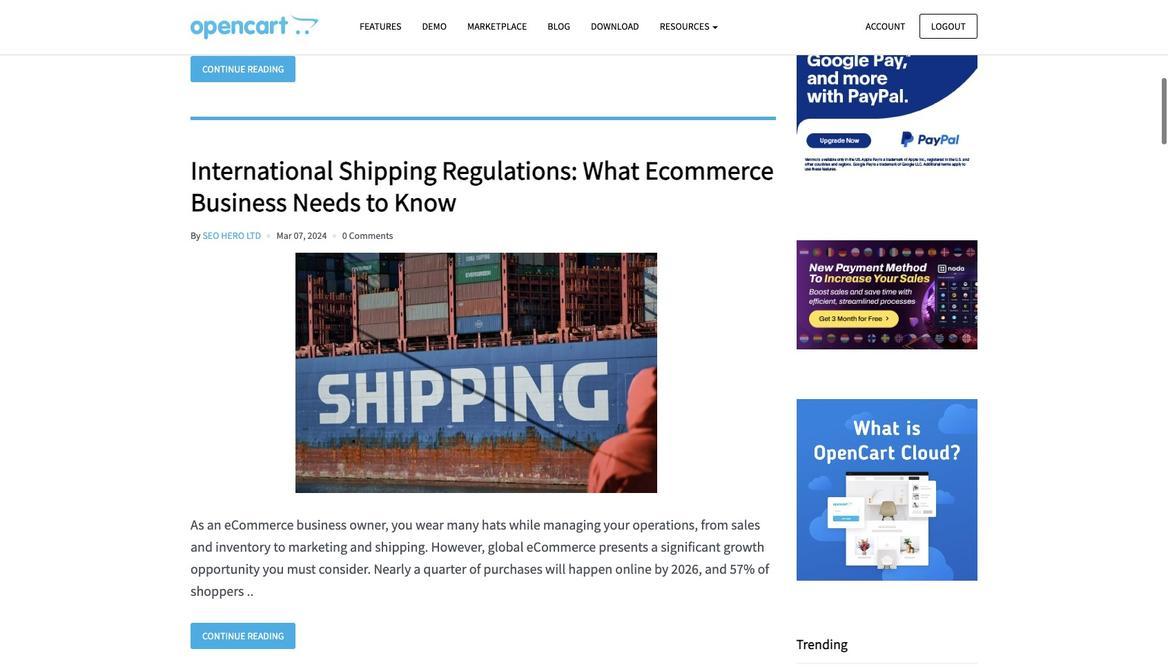 Task type: locate. For each thing, give the bounding box(es) containing it.
to inside international shipping regulations: what ecommerce business needs to know
[[366, 186, 389, 218]]

owner,
[[350, 516, 389, 533]]

you
[[392, 516, 413, 533], [263, 560, 284, 577]]

continue reading down opencart - blog image
[[202, 63, 284, 75]]

must
[[287, 560, 316, 577]]

1 horizontal spatial a
[[651, 538, 658, 555]]

mar
[[277, 229, 292, 242]]

by
[[655, 560, 669, 577]]

0 vertical spatial continue reading link
[[191, 56, 296, 82]]

presents
[[599, 538, 648, 555]]

and down owner,
[[350, 538, 372, 555]]

a
[[651, 538, 658, 555], [414, 560, 421, 577]]

online
[[615, 560, 652, 577]]

0 vertical spatial continue reading
[[202, 63, 284, 75]]

ecommerce up inventory
[[224, 516, 294, 533]]

international shipping regulations: what ecommerce business needs to know
[[191, 154, 774, 218]]

hats
[[482, 516, 506, 533]]

while
[[509, 516, 540, 533]]

continue reading link down opencart - blog image
[[191, 56, 296, 82]]

57%
[[730, 560, 755, 577]]

continue reading link down '..'
[[191, 623, 296, 649]]

business
[[191, 186, 287, 218]]

continue reading
[[202, 63, 284, 75], [202, 630, 284, 642]]

0 horizontal spatial ecommerce
[[224, 516, 294, 533]]

resources
[[660, 20, 712, 32]]

marketing
[[288, 538, 347, 555]]

to right inventory
[[274, 538, 286, 555]]

1 reading from the top
[[247, 63, 284, 75]]

know
[[394, 186, 457, 218]]

and down as
[[191, 538, 213, 555]]

features
[[360, 20, 402, 32]]

0 vertical spatial continue
[[202, 63, 246, 75]]

1 vertical spatial reading
[[247, 630, 284, 642]]

shoppers
[[191, 582, 244, 599]]

features link
[[349, 15, 412, 39]]

0 vertical spatial to
[[366, 186, 389, 218]]

1 horizontal spatial to
[[366, 186, 389, 218]]

logout
[[931, 20, 966, 32]]

purchases
[[484, 560, 543, 577]]

of right "57%"
[[758, 560, 769, 577]]

logout link
[[920, 13, 978, 39]]

mar 07, 2024
[[277, 229, 327, 242]]

continue reading down '..'
[[202, 630, 284, 642]]

ecommerce up the will
[[527, 538, 596, 555]]

opportunity
[[191, 560, 260, 577]]

0 vertical spatial you
[[392, 516, 413, 533]]

1 horizontal spatial of
[[758, 560, 769, 577]]

a up by
[[651, 538, 658, 555]]

happen
[[568, 560, 613, 577]]

0 horizontal spatial of
[[469, 560, 481, 577]]

and
[[191, 538, 213, 555], [350, 538, 372, 555], [705, 560, 727, 577]]

1 continue reading from the top
[[202, 63, 284, 75]]

growth
[[724, 538, 765, 555]]

0 horizontal spatial you
[[263, 560, 284, 577]]

of down the however,
[[469, 560, 481, 577]]

ecommerce
[[645, 154, 774, 187]]

by
[[191, 229, 201, 242]]

wear
[[416, 516, 444, 533]]

regulations:
[[442, 154, 578, 187]]

continue reading link
[[191, 56, 296, 82], [191, 623, 296, 649]]

of
[[469, 560, 481, 577], [758, 560, 769, 577]]

reading
[[247, 63, 284, 75], [247, 630, 284, 642]]

1 vertical spatial a
[[414, 560, 421, 577]]

reading down '..'
[[247, 630, 284, 642]]

however,
[[431, 538, 485, 555]]

marketplace
[[467, 20, 527, 32]]

continue reading for first "continue reading" link
[[202, 63, 284, 75]]

0 horizontal spatial a
[[414, 560, 421, 577]]

to inside as an ecommerce business owner, you wear many hats while managing your operations, from sales and inventory to marketing and shipping. however, global ecommerce presents a significant growth opportunity you must consider. nearly a quarter of purchases will happen online by 2026, and 57% of shoppers ..
[[274, 538, 286, 555]]

you left 'must'
[[263, 560, 284, 577]]

consider.
[[319, 560, 371, 577]]

2 continue reading link from the top
[[191, 623, 296, 649]]

..
[[247, 582, 254, 599]]

demo link
[[412, 15, 457, 39]]

and left "57%"
[[705, 560, 727, 577]]

will
[[545, 560, 566, 577]]

resources link
[[650, 15, 729, 39]]

1 vertical spatial continue
[[202, 630, 246, 642]]

2 continue reading from the top
[[202, 630, 284, 642]]

continue down opencart - blog image
[[202, 63, 246, 75]]

blog link
[[537, 15, 581, 39]]

continue down shoppers
[[202, 630, 246, 642]]

1 vertical spatial to
[[274, 538, 286, 555]]

0 vertical spatial a
[[651, 538, 658, 555]]

1 vertical spatial ecommerce
[[527, 538, 596, 555]]

2 continue from the top
[[202, 630, 246, 642]]

to up comments
[[366, 186, 389, 218]]

1 vertical spatial continue reading link
[[191, 623, 296, 649]]

0 horizontal spatial to
[[274, 538, 286, 555]]

continue
[[202, 63, 246, 75], [202, 630, 246, 642]]

a right nearly
[[414, 560, 421, 577]]

reading down opencart - blog image
[[247, 63, 284, 75]]

1 vertical spatial continue reading
[[202, 630, 284, 642]]

0 vertical spatial reading
[[247, 63, 284, 75]]

blog
[[548, 20, 570, 32]]

noda image
[[797, 204, 978, 386]]

to
[[366, 186, 389, 218], [274, 538, 286, 555]]

07,
[[294, 229, 306, 242]]

ecommerce
[[224, 516, 294, 533], [527, 538, 596, 555]]

you up shipping.
[[392, 516, 413, 533]]

2 reading from the top
[[247, 630, 284, 642]]



Task type: describe. For each thing, give the bounding box(es) containing it.
quarter
[[423, 560, 467, 577]]

shipping
[[339, 154, 437, 187]]

reading for first "continue reading" link from the bottom
[[247, 630, 284, 642]]

1 continue reading link from the top
[[191, 56, 296, 82]]

business
[[296, 516, 347, 533]]

download link
[[581, 15, 650, 39]]

seo
[[203, 229, 219, 242]]

0 comments
[[342, 229, 393, 242]]

reading for first "continue reading" link
[[247, 63, 284, 75]]

seo hero ltd link
[[203, 229, 261, 242]]

demo
[[422, 20, 447, 32]]

0 vertical spatial ecommerce
[[224, 516, 294, 533]]

account
[[866, 20, 906, 32]]

trending
[[797, 635, 848, 652]]

international shipping regulations: what ecommerce business needs to know link
[[191, 154, 776, 218]]

what
[[583, 154, 640, 187]]

nearly
[[374, 560, 411, 577]]

significant
[[661, 538, 721, 555]]

needs
[[292, 186, 361, 218]]

1 horizontal spatial and
[[350, 538, 372, 555]]

your
[[604, 516, 630, 533]]

2026,
[[671, 560, 702, 577]]

opencart - blog image
[[191, 15, 318, 39]]

0 horizontal spatial and
[[191, 538, 213, 555]]

continue reading for first "continue reading" link from the bottom
[[202, 630, 284, 642]]

international
[[191, 154, 333, 187]]

download
[[591, 20, 639, 32]]

1 horizontal spatial you
[[392, 516, 413, 533]]

account link
[[854, 13, 917, 39]]

operations,
[[633, 516, 698, 533]]

2 of from the left
[[758, 560, 769, 577]]

opencart cloud image
[[797, 399, 978, 581]]

international shipping regulations: what ecommerce business needs to know image
[[191, 253, 762, 493]]

marketplace link
[[457, 15, 537, 39]]

paypal blog image
[[797, 9, 978, 190]]

1 of from the left
[[469, 560, 481, 577]]

shipping.
[[375, 538, 428, 555]]

comments
[[349, 229, 393, 242]]

from
[[701, 516, 729, 533]]

1 horizontal spatial ecommerce
[[527, 538, 596, 555]]

inventory
[[216, 538, 271, 555]]

as
[[191, 516, 204, 533]]

global
[[488, 538, 524, 555]]

1 vertical spatial you
[[263, 560, 284, 577]]

hero
[[221, 229, 245, 242]]

0
[[342, 229, 347, 242]]

ltd
[[246, 229, 261, 242]]

sales
[[731, 516, 760, 533]]

managing
[[543, 516, 601, 533]]

2024
[[308, 229, 327, 242]]

as an ecommerce business owner, you wear many hats while managing your operations, from sales and inventory to marketing and shipping. however, global ecommerce presents a significant growth opportunity you must consider. nearly a quarter of purchases will happen online by 2026, and 57% of shoppers ..
[[191, 516, 769, 599]]

an
[[207, 516, 221, 533]]

1 continue from the top
[[202, 63, 246, 75]]

many
[[447, 516, 479, 533]]

by seo hero ltd
[[191, 229, 261, 242]]

2 horizontal spatial and
[[705, 560, 727, 577]]



Task type: vqa. For each thing, say whether or not it's contained in the screenshot.
Continue Reading 'link' to the top
yes



